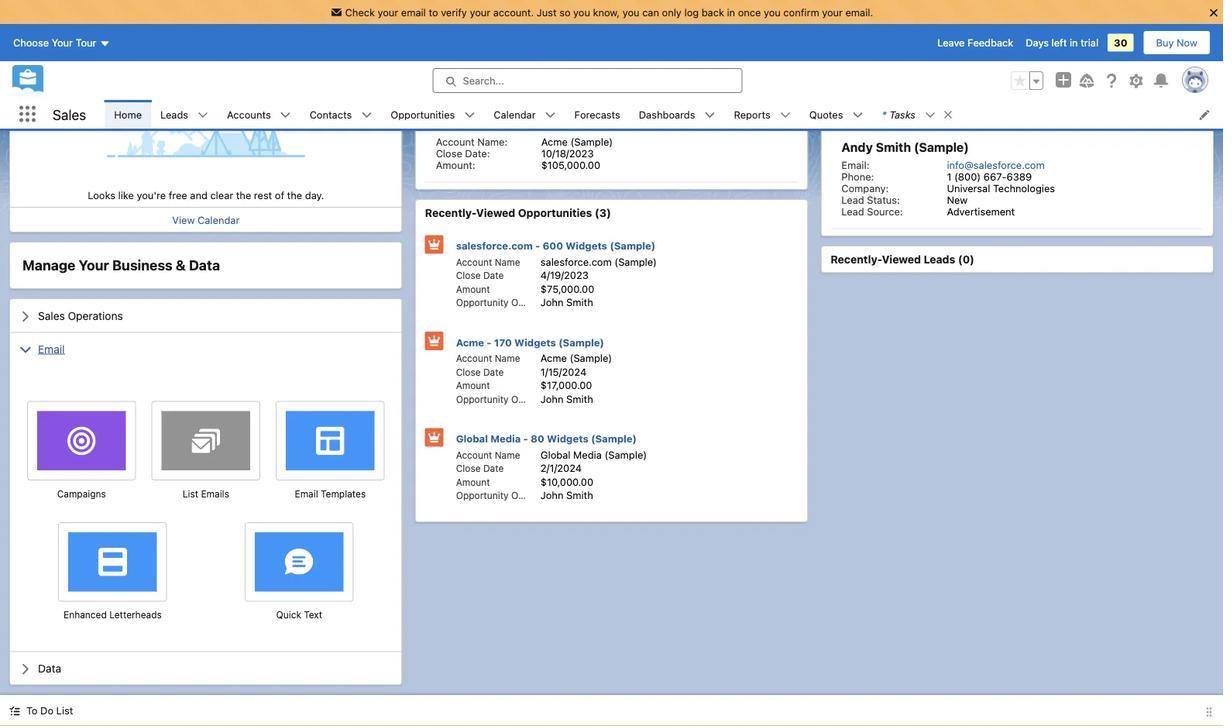 Task type: describe. For each thing, give the bounding box(es) containing it.
phone: for amy
[[842, 69, 874, 80]]

free
[[169, 189, 187, 201]]

enterprise,
[[967, 80, 1018, 92]]

0 horizontal spatial list
[[56, 705, 73, 716]]

dashboards list item
[[630, 100, 725, 129]]

leave feedback link
[[938, 37, 1014, 48]]

like
[[118, 189, 134, 201]]

0 vertical spatial data
[[189, 257, 220, 274]]

close for global media - 80 widgets (sample)
[[456, 463, 481, 474]]

leave feedback
[[938, 37, 1014, 48]]

accounts link
[[218, 100, 280, 129]]

forecasts link
[[565, 100, 630, 129]]

account for acme - 170 widgets (sample)
[[456, 353, 492, 364]]

amount: for $110,000.00
[[436, 80, 476, 92]]

list item containing *
[[873, 100, 961, 129]]

today's
[[19, 55, 61, 68]]

home
[[114, 108, 142, 120]]

global media (sample)
[[541, 449, 647, 461]]

2 lead from the top
[[842, 194, 865, 206]]

sales for sales operations
[[38, 310, 65, 322]]

date for global
[[483, 463, 504, 474]]

account for salesforce.com - 600 widgets (sample)
[[456, 257, 492, 268]]

buy now button
[[1143, 30, 1211, 55]]

1 horizontal spatial leads
[[924, 253, 956, 266]]

dashboards link
[[630, 100, 705, 129]]

(0)
[[959, 253, 975, 266]]

view calendar
[[172, 214, 240, 226]]

once
[[738, 6, 761, 18]]

1 vertical spatial opportunities
[[518, 207, 592, 220]]

view for view calendar
[[172, 214, 195, 226]]

text default image for leads
[[198, 110, 209, 121]]

to do list
[[26, 705, 73, 716]]

(800) for andy smith (sample)
[[955, 171, 981, 182]]

lead for andy smith (sample)
[[842, 206, 865, 217]]

$75,000.00
[[541, 283, 595, 295]]

account for global media - 80 widgets (sample)
[[456, 450, 492, 461]]

text default image inside data dropdown button
[[19, 663, 32, 676]]

acme (sample) for acme - 1100 widgets (sample)
[[541, 136, 613, 148]]

account name for global
[[456, 450, 520, 461]]

0 horizontal spatial in
[[727, 6, 736, 18]]

back
[[702, 6, 724, 18]]

1100
[[482, 117, 510, 132]]

salesforce.com for salesforce.com - 600 widgets (sample)
[[456, 240, 533, 252]]

reports
[[734, 108, 771, 120]]

- for 600
[[536, 240, 540, 252]]

account for acme - 1100 widgets (sample)
[[436, 136, 475, 148]]

recently- for recently-viewed opportunities (3)
[[425, 207, 476, 220]]

date: for 11/21/2023
[[465, 69, 490, 80]]

list containing home
[[105, 100, 1224, 129]]

salesforce.com (sample)
[[541, 256, 657, 268]]

widgets for 600
[[566, 240, 608, 252]]

email
[[401, 6, 426, 18]]

quick text
[[276, 610, 322, 621]]

lead for amy jordan (sample)
[[842, 103, 865, 115]]

letterheads
[[109, 610, 162, 621]]

opportunity for global
[[456, 491, 509, 501]]

forecasts
[[575, 108, 621, 120]]

enhanced letterheads button
[[58, 608, 167, 622]]

list emails button
[[152, 487, 260, 501]]

tasks
[[890, 108, 916, 120]]

quotes
[[810, 108, 844, 120]]

opportunity owner john smith for $75,000.00
[[456, 297, 593, 308]]

2 your from the left
[[470, 6, 491, 18]]

manage
[[22, 257, 75, 274]]

viewed for leads
[[882, 253, 921, 266]]

quick
[[276, 610, 301, 621]]

jordan
[[872, 38, 914, 53]]

1 vertical spatial calendar
[[198, 214, 240, 226]]

to do list button
[[0, 695, 82, 726]]

leads inside list item
[[160, 108, 188, 120]]

buy now
[[1157, 37, 1198, 48]]

opportunities inside list item
[[391, 108, 455, 120]]

close date for global
[[456, 463, 504, 474]]

all
[[213, 20, 225, 32]]

buy
[[1157, 37, 1174, 48]]

amount for acme
[[456, 380, 490, 391]]

home link
[[105, 100, 151, 129]]

view all
[[187, 20, 225, 32]]

date: for 10/18/2023
[[465, 148, 490, 159]]

salesforce.com - 600 widgets (sample)
[[456, 240, 656, 252]]

search...
[[463, 75, 504, 86]]

advertisement
[[947, 206, 1015, 217]]

close date for salesforce.com
[[456, 270, 504, 281]]

clear
[[210, 189, 233, 201]]

1 (800) 667-6389 for andy smith (sample)
[[947, 171, 1032, 182]]

left
[[1052, 37, 1067, 48]]

reports link
[[725, 100, 780, 129]]

1 your from the left
[[378, 6, 399, 18]]

data button
[[10, 652, 402, 685]]

amy jordan (sample)
[[842, 38, 972, 53]]

acme left 1100
[[436, 117, 470, 132]]

campaigns button
[[27, 487, 136, 501]]

owner for $17,000.00
[[511, 394, 540, 405]]

leads list item
[[151, 100, 218, 129]]

667- for amy jordan (sample)
[[984, 69, 1007, 80]]

widgets for 1100
[[513, 117, 563, 132]]

standard emailtemplate image
[[307, 412, 354, 465]]

acme - 170 widgets (sample)
[[456, 337, 605, 348]]

account name: for 11/21/2023
[[436, 57, 508, 69]]

$110,000.00
[[541, 80, 599, 92]]

today's events
[[19, 55, 100, 68]]

30
[[1114, 37, 1128, 48]]

events
[[64, 55, 100, 68]]

quotes link
[[800, 100, 853, 129]]

trial
[[1081, 37, 1099, 48]]

salesforce.com for salesforce.com (sample)
[[541, 256, 612, 268]]

text default image inside sales operations dropdown button
[[19, 311, 32, 323]]

lead status:
[[842, 194, 900, 206]]

info@salesforce.com for amy jordan (sample)
[[947, 57, 1045, 69]]

account name for salesforce.com
[[456, 257, 520, 268]]

close for acme - 170 widgets (sample)
[[456, 367, 481, 378]]

company:
[[842, 182, 889, 194]]

1 for amy jordan (sample)
[[947, 69, 952, 80]]

sales for sales
[[53, 106, 86, 123]]

1 the from the left
[[236, 189, 251, 201]]

contacts list item
[[300, 100, 382, 129]]

looks
[[88, 189, 115, 201]]

choose
[[13, 37, 49, 48]]

date for acme
[[483, 367, 504, 378]]

view all link
[[187, 20, 225, 32]]

day.
[[305, 189, 324, 201]]

new
[[947, 194, 968, 206]]

john for $10,000.00
[[541, 490, 564, 501]]

acme for 1/15/2024
[[541, 353, 567, 364]]

80
[[531, 433, 545, 445]]

days
[[1026, 37, 1049, 48]]

amount for salesforce.com
[[456, 284, 490, 295]]

recently-viewed leads (0)
[[831, 253, 975, 266]]

dashboards
[[639, 108, 695, 120]]

600
[[543, 240, 563, 252]]

recently- for recently-viewed leads (0)
[[831, 253, 882, 266]]

opportunity for acme
[[456, 394, 509, 405]]

your for choose
[[52, 37, 73, 48]]

to
[[429, 6, 438, 18]]

amount: for $105,000.00
[[436, 159, 476, 171]]

tour
[[76, 37, 96, 48]]

email templates button
[[276, 487, 385, 501]]

info@salesforce.com link for amy jordan (sample)
[[947, 57, 1045, 69]]

close for acme - 1100 widgets (sample)
[[436, 148, 462, 159]]

calendar link
[[485, 100, 545, 129]]

- for 170
[[487, 337, 492, 348]]

you're
[[137, 189, 166, 201]]

business
[[112, 257, 173, 274]]



Task type: locate. For each thing, give the bounding box(es) containing it.
text default image for quotes
[[853, 110, 864, 121]]

salesforce.com down recently-viewed opportunities (3)
[[456, 240, 533, 252]]

acme left 170
[[456, 337, 484, 348]]

email for email templates
[[295, 489, 318, 499]]

opportunities up the salesforce.com - 600 widgets (sample)
[[518, 207, 592, 220]]

standard lightningquicktext image
[[276, 533, 323, 586]]

1 info@salesforce.com link from the top
[[947, 57, 1045, 69]]

3 you from the left
[[764, 6, 781, 18]]

name for 170
[[495, 353, 520, 364]]

global for global media (sample)
[[541, 449, 571, 461]]

acme for 11/21/2023
[[541, 57, 568, 69]]

your for manage
[[79, 257, 109, 274]]

reports list item
[[725, 100, 800, 129]]

text default image
[[198, 110, 209, 121], [280, 110, 291, 121], [545, 110, 556, 121], [780, 110, 791, 121], [853, 110, 864, 121], [925, 110, 936, 121]]

log
[[685, 6, 699, 18]]

the
[[236, 189, 251, 201], [287, 189, 302, 201]]

data up to do list on the left bottom of the page
[[38, 662, 61, 675]]

account name down global media - 80 widgets (sample)
[[456, 450, 520, 461]]

just
[[537, 6, 557, 18]]

1 1 (800) 667-6389 from the top
[[947, 69, 1032, 80]]

1 vertical spatial data
[[38, 662, 61, 675]]

1 vertical spatial (800)
[[955, 171, 981, 182]]

1 vertical spatial your
[[79, 257, 109, 274]]

0 vertical spatial john
[[541, 297, 564, 308]]

info@salesforce.com link for andy smith (sample)
[[947, 159, 1045, 171]]

1 vertical spatial source:
[[867, 206, 903, 217]]

data inside dropdown button
[[38, 662, 61, 675]]

the left rest at the top left of the page
[[236, 189, 251, 201]]

1 source: from the top
[[867, 103, 903, 115]]

email templates
[[295, 489, 366, 499]]

&
[[176, 257, 186, 274]]

1 vertical spatial phone:
[[842, 171, 874, 182]]

1 vertical spatial list
[[56, 705, 73, 716]]

1 (800) from the top
[[955, 69, 981, 80]]

widgets up the 2/1/2024
[[547, 433, 589, 445]]

days left in trial
[[1026, 37, 1099, 48]]

3 name from the top
[[495, 450, 520, 461]]

1 vertical spatial account name
[[456, 353, 520, 364]]

your right 'manage'
[[79, 257, 109, 274]]

widgets up 10/18/2023
[[513, 117, 563, 132]]

standard enhancedletterhead image
[[89, 533, 136, 586]]

2 name: from the top
[[478, 136, 508, 148]]

salesforce.com up 4/19/2023
[[541, 256, 612, 268]]

text default image inside quotes list item
[[853, 110, 864, 121]]

text default image down lee
[[943, 109, 954, 120]]

date for salesforce.com
[[483, 270, 504, 281]]

2 opportunity owner john smith from the top
[[456, 393, 593, 405]]

1 vertical spatial date
[[483, 367, 504, 378]]

account down recently-viewed opportunities (3)
[[456, 257, 492, 268]]

lead source:
[[842, 103, 903, 115], [842, 206, 903, 217]]

0 vertical spatial global
[[456, 433, 488, 445]]

view calendar link
[[172, 214, 240, 226]]

1 vertical spatial 6389
[[1007, 171, 1032, 182]]

3 text default image from the left
[[545, 110, 556, 121]]

1 date from the top
[[483, 270, 504, 281]]

1 owner from the top
[[511, 298, 540, 308]]

name down global media - 80 widgets (sample)
[[495, 450, 520, 461]]

3 opportunity owner john smith from the top
[[456, 490, 593, 501]]

lead left status:
[[842, 194, 865, 206]]

0 vertical spatial leads
[[160, 108, 188, 120]]

choose your tour
[[13, 37, 96, 48]]

smith for acme - 170 widgets (sample)
[[567, 393, 593, 405]]

0 vertical spatial 1
[[947, 69, 952, 80]]

know,
[[593, 6, 620, 18]]

amount
[[456, 284, 490, 295], [456, 380, 490, 391], [456, 477, 490, 488]]

3 owner from the top
[[511, 491, 540, 501]]

10/18/2023
[[541, 148, 594, 159]]

text default image inside opportunities list item
[[464, 110, 475, 121]]

1 name: from the top
[[478, 57, 508, 69]]

2 owner from the top
[[511, 394, 540, 405]]

leads left (0)
[[924, 253, 956, 266]]

enhanced letterheads
[[64, 610, 162, 621]]

email: for andy
[[842, 159, 870, 171]]

info@salesforce.com up universal technologies
[[947, 159, 1045, 171]]

667- down feedback at right
[[984, 69, 1007, 80]]

2 john from the top
[[541, 393, 564, 405]]

2 vertical spatial account name
[[456, 450, 520, 461]]

lead source: down company:
[[842, 206, 903, 217]]

(sample)
[[917, 38, 972, 53], [571, 57, 613, 69], [566, 117, 621, 132], [571, 136, 613, 148], [914, 140, 969, 155], [610, 240, 656, 252], [615, 256, 657, 268], [559, 337, 605, 348], [570, 353, 612, 364], [591, 433, 637, 445], [605, 449, 647, 461]]

sales inside dropdown button
[[38, 310, 65, 322]]

close date: down 1100
[[436, 148, 490, 159]]

0 vertical spatial name
[[495, 257, 520, 268]]

1 text default image from the left
[[198, 110, 209, 121]]

1 vertical spatial email:
[[842, 159, 870, 171]]

1 horizontal spatial your
[[79, 257, 109, 274]]

acme (sample) for acme - 170 widgets (sample)
[[541, 353, 612, 364]]

1 horizontal spatial the
[[287, 189, 302, 201]]

0 vertical spatial sales
[[53, 106, 86, 123]]

0 vertical spatial opportunities
[[391, 108, 455, 120]]

1 vertical spatial leads
[[924, 253, 956, 266]]

choose your tour button
[[12, 30, 111, 55]]

list emails
[[183, 489, 229, 499]]

0 vertical spatial calendar
[[494, 108, 536, 120]]

text default image for reports
[[780, 110, 791, 121]]

name for -
[[495, 450, 520, 461]]

viewed down status:
[[882, 253, 921, 266]]

lead source: for amy
[[842, 103, 903, 115]]

0 horizontal spatial recently-
[[425, 207, 476, 220]]

sales left operations
[[38, 310, 65, 322]]

2 phone: from the top
[[842, 171, 874, 182]]

smith down $17,000.00
[[567, 393, 593, 405]]

global left 80 on the left
[[456, 433, 488, 445]]

1 john from the top
[[541, 297, 564, 308]]

close date: for $110,000.00
[[436, 69, 490, 80]]

smith down the * tasks
[[876, 140, 911, 155]]

of
[[275, 189, 284, 201]]

(800) up new
[[955, 171, 981, 182]]

email inside dropdown button
[[38, 343, 65, 356]]

do
[[40, 705, 54, 716]]

text default image right accounts
[[280, 110, 291, 121]]

sales operations button
[[10, 300, 402, 332]]

2 horizontal spatial your
[[822, 6, 843, 18]]

0 horizontal spatial your
[[52, 37, 73, 48]]

0 vertical spatial list
[[183, 489, 198, 499]]

lead source: up the andy
[[842, 103, 903, 115]]

email: down the andy
[[842, 159, 870, 171]]

1 (800) 667-6389 up advertisement at the right of page
[[947, 171, 1032, 182]]

2 vertical spatial owner
[[511, 491, 540, 501]]

1 you from the left
[[574, 6, 590, 18]]

global
[[456, 433, 488, 445], [541, 449, 571, 461]]

inc
[[1021, 80, 1035, 92]]

amount: down opportunities list item at the left top of the page
[[436, 159, 476, 171]]

text default image left *
[[853, 110, 864, 121]]

1 vertical spatial 667-
[[984, 171, 1007, 182]]

name: for 10/18/2023
[[478, 136, 508, 148]]

opportunity for salesforce.com
[[456, 298, 509, 308]]

2 close date: from the top
[[436, 148, 490, 159]]

1 vertical spatial acme (sample)
[[541, 136, 613, 148]]

you
[[574, 6, 590, 18], [623, 6, 640, 18], [764, 6, 781, 18]]

3 john from the top
[[541, 490, 564, 501]]

account down "acme - 170 widgets (sample)"
[[456, 353, 492, 364]]

viewed up the salesforce.com - 600 widgets (sample)
[[476, 207, 516, 220]]

1 vertical spatial view
[[172, 214, 195, 226]]

opportunities left 1100
[[391, 108, 455, 120]]

close date down 170
[[456, 367, 504, 378]]

2 info@salesforce.com from the top
[[947, 159, 1045, 171]]

1 vertical spatial john
[[541, 393, 564, 405]]

1 opportunity from the top
[[456, 298, 509, 308]]

leads link
[[151, 100, 198, 129]]

viewed
[[476, 207, 516, 220], [882, 253, 921, 266]]

global media - 80 widgets (sample)
[[456, 433, 637, 445]]

text default image left to
[[9, 706, 20, 716]]

text default image for calendar
[[545, 110, 556, 121]]

info@salesforce.com
[[947, 57, 1045, 69], [947, 159, 1045, 171]]

account down global media - 80 widgets (sample)
[[456, 450, 492, 461]]

name for 600
[[495, 257, 520, 268]]

0 vertical spatial account name
[[456, 257, 520, 268]]

1 close date: from the top
[[436, 69, 490, 80]]

0 vertical spatial info@salesforce.com
[[947, 57, 1045, 69]]

2 1 from the top
[[947, 171, 952, 182]]

lead down company:
[[842, 206, 865, 217]]

info@salesforce.com down feedback at right
[[947, 57, 1045, 69]]

data
[[189, 257, 220, 274], [38, 662, 61, 675]]

(800)
[[955, 69, 981, 80], [955, 171, 981, 182]]

email for email
[[38, 343, 65, 356]]

1 for andy smith (sample)
[[947, 171, 952, 182]]

1 vertical spatial salesforce.com
[[541, 256, 612, 268]]

(800) down leave feedback at the right of page
[[955, 69, 981, 80]]

owner up "acme - 170 widgets (sample)"
[[511, 298, 540, 308]]

lee
[[947, 80, 964, 92]]

john down $75,000.00
[[541, 297, 564, 308]]

1 vertical spatial info@salesforce.com link
[[947, 159, 1045, 171]]

667- for andy smith (sample)
[[984, 171, 1007, 182]]

2 account name from the top
[[456, 353, 520, 364]]

widgets
[[513, 117, 563, 132], [566, 240, 608, 252], [515, 337, 556, 348], [547, 433, 589, 445]]

1 opportunity owner john smith from the top
[[456, 297, 593, 308]]

opportunity owner john smith up "acme - 170 widgets (sample)"
[[456, 297, 593, 308]]

enhanced
[[64, 610, 107, 621]]

1 vertical spatial date:
[[465, 148, 490, 159]]

2 1 (800) 667-6389 from the top
[[947, 171, 1032, 182]]

close date down global media - 80 widgets (sample)
[[456, 463, 504, 474]]

2 date from the top
[[483, 367, 504, 378]]

view left 'all' at top
[[187, 20, 210, 32]]

in right back on the right of the page
[[727, 6, 736, 18]]

text default image
[[943, 109, 954, 120], [361, 110, 372, 121], [464, 110, 475, 121], [705, 110, 716, 121], [19, 311, 32, 323], [19, 663, 32, 676], [9, 706, 20, 716]]

1 down leave
[[947, 69, 952, 80]]

standard campaign image
[[58, 412, 105, 465]]

2 amount: from the top
[[436, 159, 476, 171]]

group
[[1011, 71, 1044, 90]]

0 horizontal spatial viewed
[[476, 207, 516, 220]]

text default image right reports
[[780, 110, 791, 121]]

0 vertical spatial 6389
[[1007, 69, 1032, 80]]

3 account name from the top
[[456, 450, 520, 461]]

standard listemail image
[[182, 412, 230, 465]]

0 vertical spatial (800)
[[955, 69, 981, 80]]

1 (800) 667-6389 for amy jordan (sample)
[[947, 69, 1032, 80]]

close date for acme
[[456, 367, 504, 378]]

and
[[190, 189, 208, 201]]

2 email: from the top
[[842, 159, 870, 171]]

acme (sample) up 1/15/2024
[[541, 353, 612, 364]]

email: down the 'amy'
[[842, 57, 870, 69]]

close date up 170
[[456, 270, 504, 281]]

date: down 1100
[[465, 148, 490, 159]]

account.
[[493, 6, 534, 18]]

email: for amy
[[842, 57, 870, 69]]

account name: up search...
[[436, 57, 508, 69]]

quotes list item
[[800, 100, 873, 129]]

smith for global media - 80 widgets (sample)
[[567, 490, 593, 501]]

3 lead from the top
[[842, 206, 865, 217]]

2/1/2024
[[541, 463, 582, 474]]

text default image left sales operations
[[19, 311, 32, 323]]

0 vertical spatial 667-
[[984, 69, 1007, 80]]

6389 down 'days'
[[1007, 69, 1032, 80]]

acme for 10/18/2023
[[541, 136, 568, 148]]

2 6389 from the top
[[1007, 171, 1032, 182]]

1 account name from the top
[[456, 257, 520, 268]]

2 account name: from the top
[[436, 136, 508, 148]]

0 vertical spatial acme (sample)
[[541, 57, 613, 69]]

operations
[[68, 310, 123, 322]]

1 vertical spatial close date
[[456, 367, 504, 378]]

1 vertical spatial sales
[[38, 310, 65, 322]]

4/19/2023
[[541, 270, 589, 281]]

-
[[473, 117, 479, 132], [536, 240, 540, 252], [487, 337, 492, 348], [524, 433, 528, 445]]

6 text default image from the left
[[925, 110, 936, 121]]

media left 80 on the left
[[491, 433, 521, 445]]

0 vertical spatial opportunity owner john smith
[[456, 297, 593, 308]]

viewed for opportunities
[[476, 207, 516, 220]]

calendar inside list item
[[494, 108, 536, 120]]

universal
[[947, 182, 991, 194]]

list left emails
[[183, 489, 198, 499]]

phone:
[[842, 69, 874, 80], [842, 171, 874, 182]]

source:
[[867, 103, 903, 115], [867, 206, 903, 217]]

2 vertical spatial john
[[541, 490, 564, 501]]

1 6389 from the top
[[1007, 69, 1032, 80]]

1 horizontal spatial media
[[574, 449, 602, 461]]

1 date: from the top
[[465, 69, 490, 80]]

0 horizontal spatial leads
[[160, 108, 188, 120]]

2 vertical spatial acme (sample)
[[541, 353, 612, 364]]

1 lead source: from the top
[[842, 103, 903, 115]]

2 the from the left
[[287, 189, 302, 201]]

the right the of
[[287, 189, 302, 201]]

account name:
[[436, 57, 508, 69], [436, 136, 508, 148]]

rest
[[254, 189, 272, 201]]

0 vertical spatial 1 (800) 667-6389
[[947, 69, 1032, 80]]

your right verify
[[470, 6, 491, 18]]

1 lead from the top
[[842, 103, 865, 115]]

1 close date from the top
[[456, 270, 504, 281]]

text default image inside accounts list item
[[280, 110, 291, 121]]

3 date from the top
[[483, 463, 504, 474]]

1 vertical spatial lead source:
[[842, 206, 903, 217]]

leads
[[160, 108, 188, 120], [924, 253, 956, 266]]

owner down 80 on the left
[[511, 491, 540, 501]]

calendar down search...
[[494, 108, 536, 120]]

0 vertical spatial name:
[[478, 57, 508, 69]]

0 vertical spatial opportunity
[[456, 298, 509, 308]]

close for salesforce.com - 600 widgets (sample)
[[456, 270, 481, 281]]

1 667- from the top
[[984, 69, 1007, 80]]

0 vertical spatial amount:
[[436, 80, 476, 92]]

2 vertical spatial close date
[[456, 463, 504, 474]]

account name: for 10/18/2023
[[436, 136, 508, 148]]

global for global media - 80 widgets (sample)
[[456, 433, 488, 445]]

0 vertical spatial amount
[[456, 284, 490, 295]]

3 close date from the top
[[456, 463, 504, 474]]

1 info@salesforce.com from the top
[[947, 57, 1045, 69]]

email down sales operations
[[38, 343, 65, 356]]

0 vertical spatial email:
[[842, 57, 870, 69]]

you right the so
[[574, 6, 590, 18]]

2 vertical spatial amount
[[456, 477, 490, 488]]

view for view all
[[187, 20, 210, 32]]

source: for smith
[[867, 206, 903, 217]]

(800) for amy jordan (sample)
[[955, 69, 981, 80]]

text default image inside list item
[[925, 110, 936, 121]]

widgets up salesforce.com (sample)
[[566, 240, 608, 252]]

2 vertical spatial opportunity
[[456, 491, 509, 501]]

2 lead source: from the top
[[842, 206, 903, 217]]

0 horizontal spatial the
[[236, 189, 251, 201]]

owner for $75,000.00
[[511, 298, 540, 308]]

1 name from the top
[[495, 257, 520, 268]]

close date: for $105,000.00
[[436, 148, 490, 159]]

account up search...
[[436, 57, 475, 69]]

0 vertical spatial your
[[52, 37, 73, 48]]

1 phone: from the top
[[842, 69, 874, 80]]

email
[[38, 343, 65, 356], [295, 489, 318, 499]]

status:
[[867, 194, 900, 206]]

1 vertical spatial recently-
[[831, 253, 882, 266]]

2 vertical spatial opportunity owner john smith
[[456, 490, 593, 501]]

2 vertical spatial date
[[483, 463, 504, 474]]

2 source: from the top
[[867, 206, 903, 217]]

name: for 11/21/2023
[[478, 57, 508, 69]]

phone: for andy
[[842, 171, 874, 182]]

2 (800) from the top
[[955, 171, 981, 182]]

(3)
[[595, 207, 611, 220]]

3 your from the left
[[822, 6, 843, 18]]

john down $17,000.00
[[541, 393, 564, 405]]

account down opportunities list item at the left top of the page
[[436, 136, 475, 148]]

andy smith (sample)
[[842, 140, 969, 155]]

emails
[[201, 489, 229, 499]]

1 horizontal spatial in
[[1070, 37, 1078, 48]]

1 vertical spatial name:
[[478, 136, 508, 148]]

date down global media - 80 widgets (sample)
[[483, 463, 504, 474]]

6389 for andy smith (sample)
[[1007, 171, 1032, 182]]

1 horizontal spatial list
[[183, 489, 198, 499]]

0 vertical spatial lead source:
[[842, 103, 903, 115]]

2 info@salesforce.com link from the top
[[947, 159, 1045, 171]]

2 date: from the top
[[465, 148, 490, 159]]

opportunities list item
[[382, 100, 485, 129]]

phone: down the 'amy'
[[842, 69, 874, 80]]

data right &
[[189, 257, 220, 274]]

text
[[304, 610, 322, 621]]

text default image inside leads list item
[[198, 110, 209, 121]]

text default image left reports
[[705, 110, 716, 121]]

owner for $10,000.00
[[511, 491, 540, 501]]

6389 up advertisement at the right of page
[[1007, 171, 1032, 182]]

1 vertical spatial 1
[[947, 171, 952, 182]]

1 vertical spatial account name:
[[436, 136, 508, 148]]

list item
[[873, 100, 961, 129]]

0 vertical spatial viewed
[[476, 207, 516, 220]]

1 account name: from the top
[[436, 57, 508, 69]]

account name down recently-viewed opportunities (3)
[[456, 257, 520, 268]]

you left can
[[623, 6, 640, 18]]

media up the 2/1/2024
[[574, 449, 602, 461]]

0 horizontal spatial salesforce.com
[[456, 240, 533, 252]]

3 amount from the top
[[456, 477, 490, 488]]

name: down 1100
[[478, 136, 508, 148]]

1 horizontal spatial salesforce.com
[[541, 256, 612, 268]]

john for $17,000.00
[[541, 393, 564, 405]]

0 vertical spatial email
[[38, 343, 65, 356]]

amy
[[842, 38, 869, 53]]

can
[[643, 6, 659, 18]]

1 vertical spatial owner
[[511, 394, 540, 405]]

media
[[491, 433, 521, 445], [574, 449, 602, 461]]

date: up 1100
[[465, 69, 490, 80]]

text default image left accounts link
[[198, 110, 209, 121]]

0 horizontal spatial data
[[38, 662, 61, 675]]

opportunity owner john smith for $17,000.00
[[456, 393, 593, 405]]

0 vertical spatial media
[[491, 433, 521, 445]]

1 vertical spatial in
[[1070, 37, 1078, 48]]

in
[[727, 6, 736, 18], [1070, 37, 1078, 48]]

text default image right the tasks
[[925, 110, 936, 121]]

date:
[[465, 69, 490, 80], [465, 148, 490, 159]]

text default image inside reports list item
[[780, 110, 791, 121]]

campaigns
[[57, 489, 106, 499]]

account name for acme
[[456, 353, 520, 364]]

calendar list item
[[485, 100, 565, 129]]

amount: up opportunities list item at the left top of the page
[[436, 80, 476, 92]]

email.
[[846, 6, 874, 18]]

name down recently-viewed opportunities (3)
[[495, 257, 520, 268]]

email inside button
[[295, 489, 318, 499]]

- for 1100
[[473, 117, 479, 132]]

2 opportunity from the top
[[456, 394, 509, 405]]

manage your business & data
[[22, 257, 220, 274]]

1/15/2024
[[541, 366, 587, 378]]

1 amount from the top
[[456, 284, 490, 295]]

text default image right contacts
[[361, 110, 372, 121]]

close date:
[[436, 69, 490, 80], [436, 148, 490, 159]]

- left 170
[[487, 337, 492, 348]]

email:
[[842, 57, 870, 69], [842, 159, 870, 171]]

source: for jordan
[[867, 103, 903, 115]]

1 1 from the top
[[947, 69, 952, 80]]

text default image inside dashboards list item
[[705, 110, 716, 121]]

your inside dropdown button
[[52, 37, 73, 48]]

4 text default image from the left
[[780, 110, 791, 121]]

text default image for accounts
[[280, 110, 291, 121]]

0 vertical spatial in
[[727, 6, 736, 18]]

widgets for 170
[[515, 337, 556, 348]]

smith
[[876, 140, 911, 155], [567, 297, 593, 308], [567, 393, 593, 405], [567, 490, 593, 501]]

opportunity owner john smith for $10,000.00
[[456, 490, 593, 501]]

2 you from the left
[[623, 6, 640, 18]]

2 horizontal spatial you
[[764, 6, 781, 18]]

close date: up opportunities list item at the left top of the page
[[436, 69, 490, 80]]

account
[[436, 57, 475, 69], [436, 136, 475, 148], [456, 257, 492, 268], [456, 353, 492, 364], [456, 450, 492, 461]]

your up today's events
[[52, 37, 73, 48]]

list
[[105, 100, 1224, 129]]

acme up $110,000.00
[[541, 57, 568, 69]]

- left 600
[[536, 240, 540, 252]]

1 horizontal spatial email
[[295, 489, 318, 499]]

0 horizontal spatial media
[[491, 433, 521, 445]]

0 horizontal spatial you
[[574, 6, 590, 18]]

date down 170
[[483, 367, 504, 378]]

1 vertical spatial amount:
[[436, 159, 476, 171]]

lead source: for andy
[[842, 206, 903, 217]]

0 vertical spatial account name:
[[436, 57, 508, 69]]

verify
[[441, 6, 467, 18]]

1 amount: from the top
[[436, 80, 476, 92]]

1 horizontal spatial viewed
[[882, 253, 921, 266]]

1 horizontal spatial your
[[470, 6, 491, 18]]

check
[[345, 6, 375, 18]]

2 text default image from the left
[[280, 110, 291, 121]]

sales down today's events
[[53, 106, 86, 123]]

account name down 170
[[456, 353, 520, 364]]

your left email.
[[822, 6, 843, 18]]

- left 80 on the left
[[524, 433, 528, 445]]

text default image inside calendar list item
[[545, 110, 556, 121]]

info@salesforce.com for andy smith (sample)
[[947, 159, 1045, 171]]

0 vertical spatial date:
[[465, 69, 490, 80]]

2 amount from the top
[[456, 380, 490, 391]]

- left 1100
[[473, 117, 479, 132]]

universal technologies
[[947, 182, 1055, 194]]

0 vertical spatial phone:
[[842, 69, 874, 80]]

1 vertical spatial opportunity owner john smith
[[456, 393, 593, 405]]

2 name from the top
[[495, 353, 520, 364]]

1 email: from the top
[[842, 57, 870, 69]]

widgets right 170
[[515, 337, 556, 348]]

1 vertical spatial media
[[574, 449, 602, 461]]

your left email
[[378, 6, 399, 18]]

john for $75,000.00
[[541, 297, 564, 308]]

accounts list item
[[218, 100, 300, 129]]

1 vertical spatial viewed
[[882, 253, 921, 266]]

2 667- from the top
[[984, 171, 1007, 182]]

media for (sample)
[[574, 449, 602, 461]]

technologies
[[993, 182, 1055, 194]]

1 vertical spatial amount
[[456, 380, 490, 391]]

contacts link
[[300, 100, 361, 129]]

email button
[[10, 333, 402, 366]]

accounts
[[227, 108, 271, 120]]

text default image down $110,000.00
[[545, 110, 556, 121]]

5 text default image from the left
[[853, 110, 864, 121]]

2 close date from the top
[[456, 367, 504, 378]]

account name: down 1100
[[436, 136, 508, 148]]

$105,000.00
[[541, 159, 601, 171]]

media for -
[[491, 433, 521, 445]]

close date
[[456, 270, 504, 281], [456, 367, 504, 378], [456, 463, 504, 474]]

amount for global
[[456, 477, 490, 488]]

lee enterprise, inc
[[947, 80, 1035, 92]]

text default image inside contacts list item
[[361, 110, 372, 121]]

0 vertical spatial info@salesforce.com link
[[947, 57, 1045, 69]]

john down $10,000.00
[[541, 490, 564, 501]]

1 vertical spatial name
[[495, 353, 520, 364]]

3 opportunity from the top
[[456, 491, 509, 501]]

smith for salesforce.com - 600 widgets (sample)
[[567, 297, 593, 308]]

opportunity owner john smith up 80 on the left
[[456, 393, 593, 405]]

0 vertical spatial close date:
[[436, 69, 490, 80]]

0 vertical spatial view
[[187, 20, 210, 32]]

text default image inside to do list button
[[9, 706, 20, 716]]



Task type: vqa. For each thing, say whether or not it's contained in the screenshot.
as of today at 8:​58 am
no



